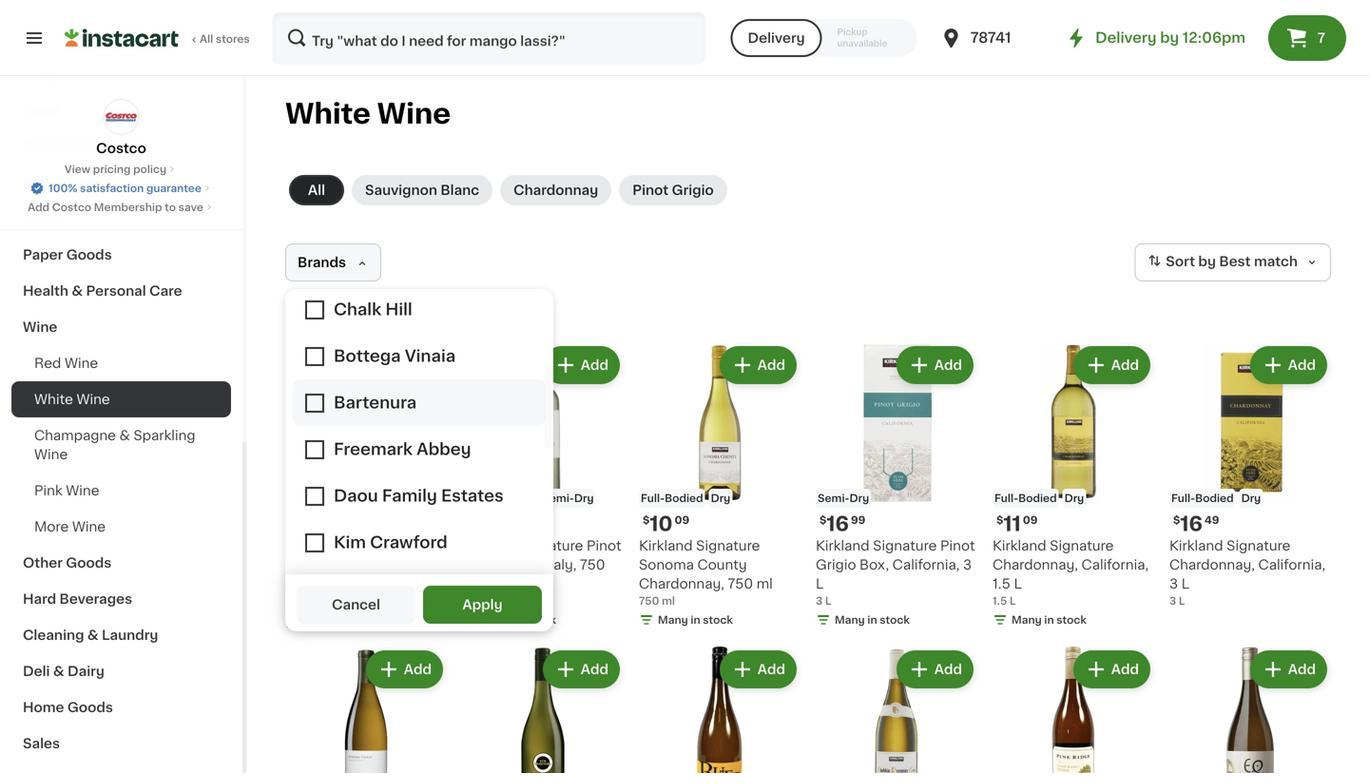 Task type: vqa. For each thing, say whether or not it's contained in the screenshot.
3rd California, from left
yes



Task type: describe. For each thing, give the bounding box(es) containing it.
italy,
[[545, 558, 577, 572]]

& for deli
[[53, 665, 64, 678]]

add costco membership to save link
[[28, 200, 215, 215]]

more wine
[[34, 520, 106, 534]]

chardonnay, inside kirkland signature sonoma county chardonnay, 750 ml 750 ml
[[639, 577, 725, 591]]

health & personal care
[[23, 284, 182, 298]]

home goods link
[[11, 690, 231, 726]]

kirkland signature pinot grigio box, california, 3 l 3 l
[[816, 539, 975, 606]]

home goods
[[23, 701, 113, 714]]

product group containing 11
[[993, 342, 1155, 632]]

satisfaction
[[80, 183, 144, 194]]

other goods
[[23, 556, 112, 570]]

deli & dairy
[[23, 665, 104, 678]]

1 horizontal spatial white
[[285, 100, 371, 127]]

bodied for 11
[[1019, 493, 1057, 504]]

white wine link
[[11, 381, 231, 418]]

$ for $ 10 09
[[643, 515, 650, 525]]

100% satisfaction guarantee
[[49, 183, 202, 194]]

red
[[34, 357, 61, 370]]

many in stock for 10
[[658, 615, 733, 625]]

bodied up $7.09 element
[[496, 493, 535, 504]]

add inside add costco membership to save link
[[28, 202, 50, 213]]

cancel
[[332, 598, 380, 612]]

brands button
[[285, 243, 381, 282]]

100% satisfaction guarantee button
[[30, 177, 213, 196]]

care
[[149, 284, 182, 298]]

new
[[403, 581, 433, 594]]

signature for 3
[[1227, 539, 1291, 553]]

add costco membership to save
[[28, 202, 203, 213]]

cancel button
[[297, 586, 416, 624]]

costco logo image
[[103, 99, 139, 135]]

by for sort
[[1199, 255, 1216, 268]]

by for delivery
[[1161, 31, 1179, 45]]

cleaning & laundry link
[[11, 617, 231, 653]]

light- for light-bodied dry
[[287, 544, 319, 555]]

electronics
[[23, 140, 101, 153]]

blanc,
[[358, 581, 400, 594]]

paper goods
[[23, 248, 112, 262]]

78741
[[971, 31, 1011, 45]]

100%
[[49, 183, 77, 194]]

in for 11
[[1045, 615, 1054, 625]]

kirkland signature chardonnay, california, 3 l 3 l
[[1170, 539, 1326, 606]]

liquor
[[23, 212, 67, 225]]

goods for other goods
[[66, 556, 112, 570]]

liquor link
[[11, 201, 231, 237]]

champagne & sparkling wine
[[34, 429, 195, 461]]

1 vertical spatial white
[[34, 393, 73, 406]]

hard beverages link
[[11, 581, 231, 617]]

health
[[23, 284, 68, 298]]

grigio for kirkland signature pinot grigio box, california, 3 l
[[816, 558, 856, 572]]

paper
[[23, 248, 63, 262]]

light-bodied semi-dry
[[464, 493, 594, 504]]

pink wine
[[34, 484, 99, 497]]

sauvignon blanc
[[365, 184, 479, 197]]

california, for 1.5
[[1082, 558, 1149, 572]]

0 horizontal spatial costco
[[52, 202, 91, 213]]

$ 11 09
[[997, 514, 1038, 534]]

home
[[23, 701, 64, 714]]

Best match Sort by field
[[1135, 243, 1332, 282]]

health & personal care link
[[11, 273, 231, 309]]

chardonnay, for 1.5
[[993, 558, 1078, 572]]

chardonnay link
[[500, 175, 612, 205]]

0 horizontal spatial white wine
[[34, 393, 110, 406]]

delivery by 12:06pm link
[[1065, 27, 1246, 49]]

$7.09 element
[[462, 512, 624, 536]]

brands
[[298, 256, 346, 269]]

best seller
[[291, 494, 339, 503]]

champagne
[[34, 429, 116, 442]]

16 for $ 16 99
[[827, 514, 849, 534]]

$ for $ 16 99
[[820, 515, 827, 525]]

1 many in stock from the left
[[481, 615, 556, 625]]

kirkland signature sonoma county chardonnay, 750 ml 750 ml
[[639, 539, 773, 606]]

wine right red
[[65, 357, 98, 370]]

kirkland signature sauvignon blanc, new zealand, 750 ml 750 ml
[[285, 562, 433, 629]]

Search field
[[274, 13, 704, 63]]

sales
[[23, 737, 60, 750]]

dry up county
[[711, 493, 731, 504]]

best match
[[1220, 255, 1298, 268]]

78741 button
[[940, 11, 1054, 65]]

11
[[1004, 514, 1021, 534]]

beer & cider
[[23, 176, 110, 189]]

1 1.5 from the top
[[993, 577, 1011, 591]]

dry up 99
[[850, 493, 870, 504]]

hard
[[23, 593, 56, 606]]

pink wine link
[[11, 473, 231, 509]]

0 vertical spatial sauvignon
[[365, 184, 437, 197]]

more
[[34, 520, 69, 534]]

match
[[1254, 255, 1298, 268]]

9
[[296, 514, 310, 534]]

$ 16 49
[[1174, 514, 1220, 534]]

deli & dairy link
[[11, 653, 231, 690]]

guarantee
[[146, 183, 202, 194]]

delivery for delivery by 12:06pm
[[1096, 31, 1157, 45]]

wine inside champagne & sparkling wine
[[34, 448, 68, 461]]

beer & cider link
[[11, 165, 231, 201]]

bodied for 10
[[665, 493, 703, 504]]

apply
[[463, 598, 503, 612]]

save
[[178, 202, 203, 213]]

stores
[[216, 34, 250, 44]]

full- for 16
[[1172, 493, 1196, 504]]

blanc
[[441, 184, 479, 197]]

wine up sauvignon blanc
[[377, 100, 451, 127]]

california, inside the kirkland signature pinot grigio box, california, 3 l 3 l
[[893, 558, 960, 572]]

instacart logo image
[[65, 27, 179, 49]]

delivery by 12:06pm
[[1096, 31, 1246, 45]]

kirkland signature chardonnay, california, 1.5 l 1.5 l
[[993, 539, 1149, 606]]

cleaning
[[23, 629, 84, 642]]

$ for $ 16 49
[[1174, 515, 1181, 525]]

dry up blanc,
[[366, 544, 385, 555]]

seller
[[314, 494, 339, 503]]

deli
[[23, 665, 50, 678]]

all for all stores
[[200, 34, 213, 44]]

16 for $ 16 49
[[1181, 514, 1203, 534]]

other
[[23, 556, 63, 570]]

many in stock for 16
[[835, 615, 910, 625]]

dairy
[[67, 665, 104, 678]]

policy
[[133, 164, 167, 175]]

kirkland for kirkland signature pinot grigio box, california, 3 l
[[816, 539, 870, 553]]

semi-dry
[[818, 493, 870, 504]]

0 vertical spatial costco
[[96, 142, 146, 155]]

kirkland for kirkland signature sonoma county chardonnay, 750 ml
[[639, 539, 693, 553]]

kirkland for kirkland signature chardonnay, california, 1.5 l
[[993, 539, 1047, 553]]

beverages
[[59, 593, 132, 606]]

sparkling
[[134, 429, 195, 442]]

view
[[65, 164, 90, 175]]

all stores
[[200, 34, 250, 44]]

laundry
[[102, 629, 158, 642]]

10
[[650, 514, 673, 534]]

wine down the health
[[23, 321, 57, 334]]

best for best match
[[1220, 255, 1251, 268]]

hard beverages
[[23, 593, 132, 606]]

09 for 10
[[675, 515, 690, 525]]

7 button
[[1269, 15, 1347, 61]]

dry up 'kirkland signature chardonnay, california, 3 l 3 l'
[[1242, 493, 1261, 504]]

& for cleaning
[[87, 629, 99, 642]]

view pricing policy
[[65, 164, 167, 175]]



Task type: locate. For each thing, give the bounding box(es) containing it.
floral link
[[11, 92, 231, 128]]

& down view
[[58, 176, 69, 189]]

1 16 from the left
[[827, 514, 849, 534]]

1 california, from the left
[[893, 558, 960, 572]]

0 horizontal spatial white
[[34, 393, 73, 406]]

best left match
[[1220, 255, 1251, 268]]

$ left 49 at the bottom of page
[[1174, 515, 1181, 525]]

0 vertical spatial white wine
[[285, 100, 451, 127]]

kirkland inside kirkland signature sauvignon blanc, new zealand, 750 ml 750 ml
[[285, 562, 339, 575]]

signature inside kirkland signature sauvignon blanc, new zealand, 750 ml 750 ml
[[343, 562, 407, 575]]

bodied up kirkland signature sauvignon blanc, new zealand, 750 ml 750 ml
[[319, 544, 358, 555]]

delivery for delivery
[[748, 31, 805, 45]]

4 many from the left
[[1012, 615, 1042, 625]]

all left the stores
[[200, 34, 213, 44]]

& right deli
[[53, 665, 64, 678]]

stock
[[526, 615, 556, 625], [703, 615, 733, 625], [880, 615, 910, 625], [1057, 615, 1087, 625]]

chardonnay,
[[993, 558, 1078, 572], [1170, 558, 1255, 572], [639, 577, 725, 591]]

chardonnay, down $ 11 09
[[993, 558, 1078, 572]]

white down red
[[34, 393, 73, 406]]

1 vertical spatial goods
[[66, 556, 112, 570]]

1 09 from the left
[[675, 515, 690, 525]]

2 horizontal spatial full-bodied dry
[[1172, 493, 1261, 504]]

stock down kirkland signature chardonnay, california, 1.5 l 1.5 l
[[1057, 615, 1087, 625]]

white
[[285, 100, 371, 127], [34, 393, 73, 406]]

2 1.5 from the top
[[993, 596, 1007, 606]]

many for 11
[[1012, 615, 1042, 625]]

best
[[1220, 255, 1251, 268], [291, 494, 312, 503]]

kirkland down $ 11 09
[[993, 539, 1047, 553]]

full- up $ 16 49
[[1172, 493, 1196, 504]]

1 horizontal spatial by
[[1199, 255, 1216, 268]]

1 vertical spatial costco
[[52, 202, 91, 213]]

many
[[481, 615, 511, 625], [658, 615, 688, 625], [835, 615, 865, 625], [1012, 615, 1042, 625]]

in
[[514, 615, 524, 625], [691, 615, 701, 625], [868, 615, 877, 625], [1045, 615, 1054, 625]]

full- for 11
[[995, 493, 1019, 504]]

stock down kirkland signature sonoma county chardonnay, 750 ml 750 ml
[[703, 615, 733, 625]]

champagne & sparkling wine link
[[11, 418, 231, 473]]

signature inside 'kirkland signature chardonnay, california, 3 l 3 l'
[[1227, 539, 1291, 553]]

sauvignon left blanc
[[365, 184, 437, 197]]

california, inside kirkland signature chardonnay, california, 1.5 l 1.5 l
[[1082, 558, 1149, 572]]

best inside 'field'
[[1220, 255, 1251, 268]]

many down apply
[[481, 615, 511, 625]]

full-bodied dry
[[641, 493, 731, 504], [995, 493, 1084, 504], [1172, 493, 1261, 504]]

in down the kirkland signature pinot grigio box, california, 3 l 3 l
[[868, 615, 877, 625]]

light- for light-bodied semi-dry
[[464, 493, 496, 504]]

signature inside kirkland signature sonoma county chardonnay, 750 ml 750 ml
[[696, 539, 760, 553]]

membership
[[94, 202, 162, 213]]

0 horizontal spatial california,
[[893, 558, 960, 572]]

floral
[[23, 104, 61, 117]]

09 right 10
[[675, 515, 690, 525]]

light- inside product group
[[287, 544, 319, 555]]

best left seller
[[291, 494, 312, 503]]

many down kirkland signature chardonnay, california, 1.5 l 1.5 l
[[1012, 615, 1042, 625]]

0 horizontal spatial 09
[[675, 515, 690, 525]]

grigio inside kirkland signature pinot grigio friuli, italy, 750 ml 750 ml
[[462, 558, 503, 572]]

0 vertical spatial all
[[200, 34, 213, 44]]

signature inside the kirkland signature pinot grigio box, california, 3 l 3 l
[[873, 539, 937, 553]]

3 california, from the left
[[1259, 558, 1326, 572]]

by right sort
[[1199, 255, 1216, 268]]

other goods link
[[11, 545, 231, 581]]

pinot for kirkland signature pinot grigio box, california, 3 l
[[941, 539, 975, 553]]

kirkland inside kirkland signature pinot grigio friuli, italy, 750 ml 750 ml
[[462, 539, 516, 553]]

white wine up 'champagne'
[[34, 393, 110, 406]]

wine up 'champagne'
[[77, 393, 110, 406]]

white wine up all link
[[285, 100, 451, 127]]

2 vertical spatial goods
[[67, 701, 113, 714]]

stock for 10
[[703, 615, 733, 625]]

wine right more
[[72, 520, 106, 534]]

3 full-bodied dry from the left
[[1172, 493, 1261, 504]]

1 horizontal spatial sauvignon
[[365, 184, 437, 197]]

0 vertical spatial light-
[[464, 493, 496, 504]]

2 semi- from the left
[[818, 493, 850, 504]]

1 horizontal spatial all
[[308, 184, 325, 197]]

3 $ from the left
[[997, 515, 1004, 525]]

product group containing 10
[[639, 342, 801, 632]]

in for 16
[[868, 615, 877, 625]]

09 inside $ 11 09
[[1023, 515, 1038, 525]]

wine
[[377, 100, 451, 127], [23, 321, 57, 334], [65, 357, 98, 370], [77, 393, 110, 406], [34, 448, 68, 461], [66, 484, 99, 497], [72, 520, 106, 534]]

$ inside $ 16 49
[[1174, 515, 1181, 525]]

many in stock for 11
[[1012, 615, 1087, 625]]

stock down kirkland signature pinot grigio friuli, italy, 750 ml 750 ml
[[526, 615, 556, 625]]

1 horizontal spatial costco
[[96, 142, 146, 155]]

& down beverages
[[87, 629, 99, 642]]

goods for home goods
[[67, 701, 113, 714]]

1 horizontal spatial light-
[[464, 493, 496, 504]]

dry up $7.09 element
[[574, 493, 594, 504]]

0 horizontal spatial best
[[291, 494, 312, 503]]

full-bodied dry for 10
[[641, 493, 731, 504]]

1 horizontal spatial semi-
[[818, 493, 850, 504]]

many in stock down apply
[[481, 615, 556, 625]]

1 horizontal spatial grigio
[[672, 184, 714, 197]]

1 horizontal spatial california,
[[1082, 558, 1149, 572]]

bodied up 49 at the bottom of page
[[1196, 493, 1234, 504]]

signature for new
[[343, 562, 407, 575]]

1 vertical spatial 1.5
[[993, 596, 1007, 606]]

1 horizontal spatial 09
[[1023, 515, 1038, 525]]

full-bodied dry up 49 at the bottom of page
[[1172, 493, 1261, 504]]

pinot grigio
[[633, 184, 714, 197]]

all link
[[289, 175, 344, 205]]

chardonnay, down sonoma
[[639, 577, 725, 591]]

& down white wine link
[[119, 429, 130, 442]]

& right the health
[[72, 284, 83, 298]]

full-bodied dry for 11
[[995, 493, 1084, 504]]

0 horizontal spatial full-bodied dry
[[641, 493, 731, 504]]

1.5
[[993, 577, 1011, 591], [993, 596, 1007, 606]]

0 vertical spatial goods
[[66, 248, 112, 262]]

3 stock from the left
[[880, 615, 910, 625]]

in down kirkland signature chardonnay, california, 1.5 l 1.5 l
[[1045, 615, 1054, 625]]

0 vertical spatial best
[[1220, 255, 1251, 268]]

1 horizontal spatial pinot
[[633, 184, 669, 197]]

1 horizontal spatial full-bodied dry
[[995, 493, 1084, 504]]

full- up 11
[[995, 493, 1019, 504]]

in for 10
[[691, 615, 701, 625]]

chardonnay
[[514, 184, 598, 197]]

$ inside $ 11 09
[[997, 515, 1004, 525]]

pinot grigio link
[[619, 175, 727, 205]]

2 horizontal spatial full-
[[1172, 493, 1196, 504]]

1 vertical spatial best
[[291, 494, 312, 503]]

0 horizontal spatial sauvignon
[[285, 581, 355, 594]]

full- up 10
[[641, 493, 665, 504]]

personal
[[86, 284, 146, 298]]

by left 12:06pm
[[1161, 31, 1179, 45]]

2 in from the left
[[691, 615, 701, 625]]

0 vertical spatial 1.5
[[993, 577, 1011, 591]]

full-
[[641, 493, 665, 504], [995, 493, 1019, 504], [1172, 493, 1196, 504]]

signature for friuli,
[[519, 539, 583, 553]]

1 full- from the left
[[641, 493, 665, 504]]

$ up sonoma
[[643, 515, 650, 525]]

kirkland inside kirkland signature sonoma county chardonnay, 750 ml 750 ml
[[639, 539, 693, 553]]

kirkland inside 'kirkland signature chardonnay, california, 3 l 3 l'
[[1170, 539, 1224, 553]]

product group containing 9
[[285, 342, 447, 632]]

goods for paper goods
[[66, 248, 112, 262]]

1 vertical spatial light-
[[287, 544, 319, 555]]

3
[[963, 558, 972, 572], [1170, 577, 1179, 591], [816, 596, 823, 606], [1170, 596, 1177, 606]]

4 in from the left
[[1045, 615, 1054, 625]]

1 vertical spatial sauvignon
[[285, 581, 355, 594]]

many down box,
[[835, 615, 865, 625]]

0 horizontal spatial 16
[[827, 514, 849, 534]]

cider
[[73, 176, 110, 189]]

goods up health & personal care
[[66, 248, 112, 262]]

3 in from the left
[[868, 615, 877, 625]]

kirkland down light-bodied dry
[[285, 562, 339, 575]]

semi-
[[542, 493, 574, 504], [818, 493, 850, 504]]

dry up kirkland signature chardonnay, california, 1.5 l 1.5 l
[[1065, 493, 1084, 504]]

friuli,
[[506, 558, 541, 572]]

wine link
[[11, 309, 231, 345]]

1 many from the left
[[481, 615, 511, 625]]

in down kirkland signature pinot grigio friuli, italy, 750 ml 750 ml
[[514, 615, 524, 625]]

1 vertical spatial all
[[308, 184, 325, 197]]

product group
[[285, 342, 447, 632], [462, 342, 624, 632], [639, 342, 801, 632], [816, 342, 978, 632], [993, 342, 1155, 632], [1170, 342, 1332, 609], [285, 647, 447, 773], [462, 647, 624, 773], [639, 647, 801, 773], [816, 647, 978, 773], [993, 647, 1155, 773], [1170, 647, 1332, 773]]

& for champagne
[[119, 429, 130, 442]]

in down kirkland signature sonoma county chardonnay, 750 ml 750 ml
[[691, 615, 701, 625]]

3 many in stock from the left
[[835, 615, 910, 625]]

goods up beverages
[[66, 556, 112, 570]]

16 left 99
[[827, 514, 849, 534]]

1 horizontal spatial best
[[1220, 255, 1251, 268]]

sort by
[[1166, 255, 1216, 268]]

1 horizontal spatial 16
[[1181, 514, 1203, 534]]

stock down the kirkland signature pinot grigio box, california, 3 l 3 l
[[880, 615, 910, 625]]

bodied
[[496, 493, 535, 504], [665, 493, 703, 504], [1019, 493, 1057, 504], [1196, 493, 1234, 504], [319, 544, 358, 555]]

1 vertical spatial white wine
[[34, 393, 110, 406]]

wine down 'champagne'
[[34, 448, 68, 461]]

costco down 100%
[[52, 202, 91, 213]]

16 left 49 at the bottom of page
[[1181, 514, 1203, 534]]

light- up $7.09 element
[[464, 493, 496, 504]]

1 $ from the left
[[643, 515, 650, 525]]

kirkland up friuli,
[[462, 539, 516, 553]]

by
[[1161, 31, 1179, 45], [1199, 255, 1216, 268]]

4 $ from the left
[[1174, 515, 1181, 525]]

more wine link
[[11, 509, 231, 545]]

baby
[[23, 68, 58, 81]]

light- down 9
[[287, 544, 319, 555]]

kirkland signature pinot grigio friuli, italy, 750 ml 750 ml
[[462, 539, 622, 606]]

0 horizontal spatial light-
[[287, 544, 319, 555]]

kirkland inside the kirkland signature pinot grigio box, california, 3 l 3 l
[[816, 539, 870, 553]]

full-bodied dry up $ 11 09
[[995, 493, 1084, 504]]

pinot inside kirkland signature pinot grigio friuli, italy, 750 ml 750 ml
[[587, 539, 622, 553]]

$ 16 99
[[820, 514, 866, 534]]

4 stock from the left
[[1057, 615, 1087, 625]]

bodied up $ 10 09
[[665, 493, 703, 504]]

beer
[[23, 176, 55, 189]]

grigio for kirkland signature pinot grigio friuli, italy, 750 ml
[[462, 558, 503, 572]]

paper goods link
[[11, 237, 231, 273]]

09 right 11
[[1023, 515, 1038, 525]]

chardonnay, for 3
[[1170, 558, 1255, 572]]

kirkland
[[462, 539, 516, 553], [639, 539, 693, 553], [816, 539, 870, 553], [993, 539, 1047, 553], [1170, 539, 1224, 553], [285, 562, 339, 575]]

goods down dairy at the left bottom
[[67, 701, 113, 714]]

0 horizontal spatial delivery
[[748, 31, 805, 45]]

county
[[698, 558, 747, 572]]

baby link
[[11, 56, 231, 92]]

california, for 3
[[1259, 558, 1326, 572]]

semi- up $7.09 element
[[542, 493, 574, 504]]

bodied up $ 11 09
[[1019, 493, 1057, 504]]

$ inside $ 16 99
[[820, 515, 827, 525]]

pinot
[[633, 184, 669, 197], [587, 539, 622, 553], [941, 539, 975, 553]]

red wine
[[34, 357, 98, 370]]

pinot inside the kirkland signature pinot grigio box, california, 3 l 3 l
[[941, 539, 975, 553]]

white up all link
[[285, 100, 371, 127]]

1 vertical spatial by
[[1199, 255, 1216, 268]]

2 09 from the left
[[1023, 515, 1038, 525]]

zealand,
[[285, 600, 342, 613]]

09 inside $ 10 09
[[675, 515, 690, 525]]

kirkland down $ 16 99
[[816, 539, 870, 553]]

kirkland inside kirkland signature chardonnay, california, 1.5 l 1.5 l
[[993, 539, 1047, 553]]

2 many in stock from the left
[[658, 615, 733, 625]]

kirkland for kirkland signature pinot grigio friuli, italy, 750 ml
[[462, 539, 516, 553]]

2 horizontal spatial chardonnay,
[[1170, 558, 1255, 572]]

many in stock down the kirkland signature pinot grigio box, california, 3 l 3 l
[[835, 615, 910, 625]]

3 many from the left
[[835, 615, 865, 625]]

0 horizontal spatial pinot
[[587, 539, 622, 553]]

0 vertical spatial by
[[1161, 31, 1179, 45]]

2 stock from the left
[[703, 615, 733, 625]]

white wine
[[285, 100, 451, 127], [34, 393, 110, 406]]

costco
[[96, 142, 146, 155], [52, 202, 91, 213]]

wine right pink
[[66, 484, 99, 497]]

chardonnay, inside kirkland signature chardonnay, california, 1.5 l 1.5 l
[[993, 558, 1078, 572]]

&
[[58, 176, 69, 189], [72, 284, 83, 298], [119, 429, 130, 442], [87, 629, 99, 642], [53, 665, 64, 678]]

99
[[851, 515, 866, 525]]

signature inside kirkland signature pinot grigio friuli, italy, 750 ml 750 ml
[[519, 539, 583, 553]]

many for 10
[[658, 615, 688, 625]]

0 horizontal spatial by
[[1161, 31, 1179, 45]]

$ down the 'semi-dry'
[[820, 515, 827, 525]]

$ up kirkland signature chardonnay, california, 1.5 l 1.5 l
[[997, 515, 1004, 525]]

3 full- from the left
[[1172, 493, 1196, 504]]

costco up view pricing policy link
[[96, 142, 146, 155]]

pricing
[[93, 164, 131, 175]]

sauvignon up zealand,
[[285, 581, 355, 594]]

49
[[1205, 515, 1220, 525]]

1 horizontal spatial chardonnay,
[[993, 558, 1078, 572]]

16
[[827, 514, 849, 534], [1181, 514, 1203, 534]]

signature for 1.5
[[1050, 539, 1114, 553]]

chardonnay, down $ 16 49
[[1170, 558, 1255, 572]]

box,
[[860, 558, 889, 572]]

full-bodied dry up $ 10 09
[[641, 493, 731, 504]]

many in stock down kirkland signature sonoma county chardonnay, 750 ml 750 ml
[[658, 615, 733, 625]]

pinot for kirkland signature pinot grigio friuli, italy, 750 ml
[[587, 539, 622, 553]]

& for health
[[72, 284, 83, 298]]

many in stock
[[481, 615, 556, 625], [658, 615, 733, 625], [835, 615, 910, 625], [1012, 615, 1087, 625]]

1 stock from the left
[[526, 615, 556, 625]]

grigio inside the kirkland signature pinot grigio box, california, 3 l 3 l
[[816, 558, 856, 572]]

sauvignon blanc link
[[352, 175, 493, 205]]

full- for 10
[[641, 493, 665, 504]]

& inside champagne & sparkling wine
[[119, 429, 130, 442]]

signature for box,
[[873, 539, 937, 553]]

all up the brands
[[308, 184, 325, 197]]

$ inside $ 10 09
[[643, 515, 650, 525]]

None search field
[[272, 11, 706, 65]]

4 many in stock from the left
[[1012, 615, 1087, 625]]

1 in from the left
[[514, 615, 524, 625]]

2 16 from the left
[[1181, 514, 1203, 534]]

service type group
[[731, 19, 917, 57]]

delivery
[[1096, 31, 1157, 45], [748, 31, 805, 45]]

2 full-bodied dry from the left
[[995, 493, 1084, 504]]

full-bodied dry for 16
[[1172, 493, 1261, 504]]

sauvignon inside kirkland signature sauvignon blanc, new zealand, 750 ml 750 ml
[[285, 581, 355, 594]]

kirkland up sonoma
[[639, 539, 693, 553]]

2 horizontal spatial grigio
[[816, 558, 856, 572]]

2 many from the left
[[658, 615, 688, 625]]

2 horizontal spatial california,
[[1259, 558, 1326, 572]]

stock for 16
[[880, 615, 910, 625]]

1 full-bodied dry from the left
[[641, 493, 731, 504]]

2 full- from the left
[[995, 493, 1019, 504]]

2 california, from the left
[[1082, 558, 1149, 572]]

1 horizontal spatial delivery
[[1096, 31, 1157, 45]]

stock for 11
[[1057, 615, 1087, 625]]

1 horizontal spatial full-
[[995, 493, 1019, 504]]

chardonnay, inside 'kirkland signature chardonnay, california, 3 l 3 l'
[[1170, 558, 1255, 572]]

bodied for 16
[[1196, 493, 1234, 504]]

cleaning & laundry
[[23, 629, 158, 642]]

wine inside 'link'
[[72, 520, 106, 534]]

09 for 11
[[1023, 515, 1038, 525]]

sonoma
[[639, 558, 694, 572]]

best for best seller
[[291, 494, 312, 503]]

0 horizontal spatial chardonnay,
[[639, 577, 725, 591]]

dry
[[574, 493, 594, 504], [711, 493, 731, 504], [850, 493, 870, 504], [1065, 493, 1084, 504], [1242, 493, 1261, 504], [366, 544, 385, 555]]

$
[[643, 515, 650, 525], [820, 515, 827, 525], [997, 515, 1004, 525], [1174, 515, 1181, 525]]

add
[[28, 202, 50, 213], [404, 359, 432, 372], [581, 359, 609, 372], [758, 359, 786, 372], [935, 359, 962, 372], [1112, 359, 1139, 372], [1289, 359, 1316, 372], [404, 663, 432, 676], [581, 663, 609, 676], [758, 663, 786, 676], [935, 663, 962, 676], [1112, 663, 1139, 676], [1289, 663, 1316, 676]]

view pricing policy link
[[65, 162, 178, 177]]

2 horizontal spatial pinot
[[941, 539, 975, 553]]

all for all
[[308, 184, 325, 197]]

many in stock down kirkland signature chardonnay, california, 1.5 l 1.5 l
[[1012, 615, 1087, 625]]

2 $ from the left
[[820, 515, 827, 525]]

goods
[[66, 248, 112, 262], [66, 556, 112, 570], [67, 701, 113, 714]]

0 vertical spatial white
[[285, 100, 371, 127]]

kirkland down $ 16 49
[[1170, 539, 1224, 553]]

semi- up $ 16 99
[[818, 493, 850, 504]]

by inside 'field'
[[1199, 255, 1216, 268]]

costco link
[[96, 99, 146, 158]]

0 horizontal spatial grigio
[[462, 558, 503, 572]]

& for beer
[[58, 176, 69, 189]]

0 horizontal spatial full-
[[641, 493, 665, 504]]

add button
[[368, 348, 441, 382], [545, 348, 618, 382], [722, 348, 795, 382], [899, 348, 972, 382], [1075, 348, 1149, 382], [1252, 348, 1326, 382], [368, 652, 441, 687], [545, 652, 618, 687], [722, 652, 795, 687], [899, 652, 972, 687], [1075, 652, 1149, 687], [1252, 652, 1326, 687]]

1 semi- from the left
[[542, 493, 574, 504]]

delivery inside button
[[748, 31, 805, 45]]

1 horizontal spatial white wine
[[285, 100, 451, 127]]

12:06pm
[[1183, 31, 1246, 45]]

many for 16
[[835, 615, 865, 625]]

sales link
[[11, 726, 231, 762]]

$ for $ 11 09
[[997, 515, 1004, 525]]

many down sonoma
[[658, 615, 688, 625]]

california, inside 'kirkland signature chardonnay, california, 3 l 3 l'
[[1259, 558, 1326, 572]]

signature inside kirkland signature chardonnay, california, 1.5 l 1.5 l
[[1050, 539, 1114, 553]]

0 horizontal spatial all
[[200, 34, 213, 44]]

0 horizontal spatial semi-
[[542, 493, 574, 504]]

signature for chardonnay,
[[696, 539, 760, 553]]

all stores link
[[65, 11, 251, 65]]



